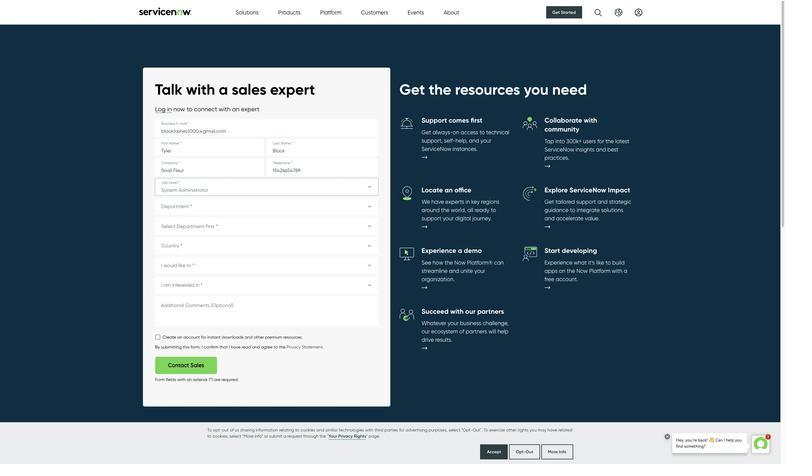 Task type: locate. For each thing, give the bounding box(es) containing it.
an
[[232, 106, 240, 113], [445, 186, 453, 194], [177, 335, 182, 340], [187, 377, 192, 382]]

None text field
[[155, 297, 378, 327]]

now
[[173, 106, 185, 113]]

servicenow down into
[[545, 146, 574, 153]]

an right the create
[[177, 335, 182, 340]]

with down build
[[612, 268, 623, 274]]

1 vertical spatial in
[[466, 199, 470, 205]]

servicenow
[[422, 146, 451, 152], [545, 146, 574, 153], [570, 186, 607, 194]]

experience inside experience what it's like to build apps on the now platform with a free account.
[[545, 259, 573, 266]]

1 vertical spatial other
[[506, 428, 517, 433]]

the inside experience what it's like to build apps on the now platform with a free account.
[[567, 268, 575, 274]]

0 horizontal spatial experience
[[422, 247, 456, 255]]

1 horizontal spatial experience
[[545, 259, 573, 266]]

to right access
[[480, 129, 485, 136]]

in left key
[[466, 199, 470, 205]]

your down platform®
[[475, 268, 485, 274]]

partners up challenge,
[[477, 307, 504, 316]]

" inside your privacy rights " page.
[[366, 434, 368, 439]]

1 horizontal spatial "
[[366, 434, 368, 439]]

to down regions
[[491, 207, 496, 213]]

for left instant
[[201, 335, 206, 340]]

your inside 'we have experts in key regions around the world, all ready to support your digital journey.'
[[443, 215, 454, 222]]

1 vertical spatial our
[[422, 329, 430, 335]]

Telephone telephone field
[[267, 159, 378, 176]]

our up business
[[465, 307, 476, 316]]

contact
[[168, 362, 189, 369]]

2 vertical spatial for
[[399, 428, 405, 433]]

help,
[[456, 137, 468, 144]]

2 horizontal spatial have
[[548, 428, 557, 433]]

submitting
[[161, 345, 182, 350]]

office
[[455, 186, 472, 194]]

locate
[[422, 186, 443, 194]]

experience what it's like to build apps on the now platform with a free account.
[[545, 259, 628, 283]]

1 vertical spatial support
[[422, 215, 442, 222]]

0 vertical spatial you
[[524, 80, 549, 99]]

how
[[433, 259, 443, 266]]

request
[[287, 434, 302, 439]]

comes
[[449, 116, 469, 125]]

1 vertical spatial now
[[577, 268, 588, 274]]

0 horizontal spatial to
[[207, 428, 212, 433]]

events button
[[408, 8, 424, 16]]

impact
[[608, 186, 630, 194]]

solutions
[[236, 9, 259, 16]]

an up the experts
[[445, 186, 453, 194]]

to
[[187, 106, 193, 113], [480, 129, 485, 136], [491, 207, 496, 213], [570, 207, 576, 213], [606, 259, 611, 266], [274, 345, 278, 350], [295, 428, 299, 433], [207, 434, 212, 439]]

1 horizontal spatial resources
[[455, 80, 520, 99]]

get
[[553, 10, 560, 15], [400, 80, 425, 99], [422, 129, 431, 136], [545, 199, 554, 205]]

explore
[[545, 186, 568, 194]]

1 horizontal spatial our
[[465, 307, 476, 316]]

on inside get always-on access to technical support, self-help, and your servicenow instances.
[[453, 129, 459, 136]]

similar
[[326, 428, 338, 433]]

and left similar
[[317, 428, 324, 433]]

1 vertical spatial on
[[559, 268, 566, 274]]

our inside whatever your business challenge, our ecosystem of partners will help drive results.
[[422, 329, 430, 335]]

0 vertical spatial other
[[254, 335, 264, 340]]

1 vertical spatial of
[[230, 428, 234, 433]]

i
[[202, 345, 203, 350], [229, 345, 230, 350]]

opt-
[[213, 428, 222, 433]]

servicenow down support,
[[422, 146, 451, 152]]

now up unite
[[455, 259, 466, 266]]

are
[[214, 377, 220, 382]]

experience for experience what it's like to build apps on the now platform with a free account.
[[545, 259, 573, 266]]

experience up how
[[422, 247, 456, 255]]

and inside to opt-out of us sharing information relating to cookies and similar technologies with third parties for advertising purposes, select "opt-out".  to exercise other rights you may have related to cookies, select "more info" or submit a request through the "
[[317, 428, 324, 433]]

of inside whatever your business challenge, our ecosystem of partners will help drive results.
[[460, 329, 465, 335]]

to up request at the left bottom
[[295, 428, 299, 433]]

you inside to opt-out of us sharing information relating to cookies and similar technologies with third parties for advertising purposes, select "opt-out".  to exercise other rights you may have related to cookies, select "more info" or submit a request through the "
[[530, 428, 537, 433]]

0 horizontal spatial resources
[[283, 335, 302, 340]]

support down around
[[422, 215, 442, 222]]

with up users
[[584, 116, 597, 125]]

always-
[[433, 129, 453, 136]]

parties
[[385, 428, 398, 433]]

1 horizontal spatial to
[[484, 428, 488, 433]]

and
[[469, 137, 479, 144], [596, 146, 606, 153], [598, 199, 608, 205], [545, 215, 555, 222], [449, 268, 459, 274], [245, 335, 253, 340], [252, 345, 260, 350], [317, 428, 324, 433]]

1 horizontal spatial platform
[[589, 268, 611, 274]]

to up "accelerate"
[[570, 207, 576, 213]]

and up solutions
[[598, 199, 608, 205]]

0 vertical spatial resources
[[455, 80, 520, 99]]

to opt-out of us sharing information relating to cookies and similar technologies with third parties for advertising purposes, select "opt-out".  to exercise other rights you may have related to cookies, select "more info" or submit a request through the "
[[207, 428, 573, 439]]

0 horizontal spatial select
[[230, 434, 241, 439]]

0 vertical spatial for
[[598, 138, 604, 144]]

and left unite
[[449, 268, 459, 274]]

i right form,
[[202, 345, 203, 350]]

experts
[[446, 199, 464, 205]]

0 horizontal spatial i
[[202, 345, 203, 350]]

get tailored support and strategic guidance to integrate solutions and accelerate value.
[[545, 199, 632, 222]]

to right out".
[[484, 428, 488, 433]]

i right the that
[[229, 345, 230, 350]]

accept
[[487, 449, 501, 455]]

the inside tap into 300k+ users for the latest servicenow insights and best practices.
[[606, 138, 614, 144]]

the
[[429, 80, 452, 99], [606, 138, 614, 144], [441, 207, 450, 213], [445, 259, 453, 266], [567, 268, 575, 274], [279, 345, 286, 350], [320, 434, 326, 439]]

1 horizontal spatial of
[[460, 329, 465, 335]]

other left rights at the right of page
[[506, 428, 517, 433]]

a
[[219, 80, 228, 99], [458, 247, 462, 255], [624, 268, 628, 274], [284, 434, 286, 439]]

get inside the "get tailored support and strategic guidance to integrate solutions and accelerate value."
[[545, 199, 554, 205]]

partners down business
[[466, 329, 487, 335]]

may
[[538, 428, 547, 433]]

your down technical on the top
[[481, 137, 492, 144]]

get for get tailored support and strategic guidance to integrate solutions and accelerate value.
[[545, 199, 554, 205]]

integrate
[[577, 207, 600, 213]]

world,
[[451, 207, 466, 213]]

0 horizontal spatial our
[[422, 329, 430, 335]]

the inside see how the now platform® can streamline and unite your organization.
[[445, 259, 453, 266]]

instances.
[[453, 146, 478, 152]]

1 vertical spatial platform
[[589, 268, 611, 274]]

0 horizontal spatial in
[[167, 106, 172, 113]]

1 vertical spatial for
[[201, 335, 206, 340]]

with up page.
[[365, 428, 374, 433]]

support inside the "get tailored support and strategic guidance to integrate solutions and accelerate value."
[[577, 199, 596, 205]]

guidance
[[545, 207, 569, 213]]

support up integrate
[[577, 199, 596, 205]]

0 vertical spatial platform
[[320, 9, 342, 16]]

get started
[[553, 10, 576, 15]]

instant
[[207, 335, 221, 340]]

can
[[494, 259, 504, 266]]

select down us
[[230, 434, 241, 439]]

our up drive
[[422, 329, 430, 335]]

your up ecosystem at the bottom right of page
[[448, 320, 459, 327]]

privacy statement link
[[287, 345, 323, 350]]

strategic
[[609, 199, 632, 205]]

in inside 'we have experts in key regions around the world, all ready to support your digital journey.'
[[466, 199, 470, 205]]

1 horizontal spatial other
[[506, 428, 517, 433]]

read
[[242, 345, 251, 350]]

us
[[235, 428, 239, 433]]

and right read
[[252, 345, 260, 350]]

with right the connect
[[219, 106, 231, 113]]

a down build
[[624, 268, 628, 274]]

2 vertical spatial have
[[548, 428, 557, 433]]

of left us
[[230, 428, 234, 433]]

and down guidance at the right of page
[[545, 215, 555, 222]]

1 horizontal spatial expert
[[270, 80, 315, 99]]

users
[[583, 138, 596, 144]]

0 vertical spatial privacy
[[287, 345, 301, 350]]

now
[[455, 259, 466, 266], [577, 268, 588, 274]]

and left best
[[596, 146, 606, 153]]

1 to from the left
[[207, 428, 212, 433]]

sharing
[[240, 428, 255, 433]]

on up the account.
[[559, 268, 566, 274]]

have up around
[[432, 199, 444, 205]]

with inside collaborate with community
[[584, 116, 597, 125]]

solutions button
[[236, 8, 259, 16]]

privacy left statement
[[287, 345, 301, 350]]

insights
[[576, 146, 595, 153]]

0 horizontal spatial other
[[254, 335, 264, 340]]

to right like
[[606, 259, 611, 266]]

0 horizontal spatial privacy
[[287, 345, 301, 350]]

all
[[468, 207, 473, 213]]

" left page.
[[366, 434, 368, 439]]

0 vertical spatial in
[[167, 106, 172, 113]]

to right now at the top left of the page
[[187, 106, 193, 113]]

account
[[183, 335, 200, 340]]

about
[[444, 9, 459, 16]]

servicenow inside get always-on access to technical support, self-help, and your servicenow instances.
[[422, 146, 451, 152]]

1 " from the left
[[327, 434, 329, 439]]

confirm
[[204, 345, 218, 350]]

select
[[449, 428, 461, 433], [230, 434, 241, 439]]

servicenow image
[[138, 7, 192, 15]]

it's
[[588, 259, 595, 266]]

of down business
[[460, 329, 465, 335]]

to left cookies,
[[207, 434, 212, 439]]

1 horizontal spatial in
[[466, 199, 470, 205]]

the inside to opt-out of us sharing information relating to cookies and similar technologies with third parties for advertising purposes, select "opt-out".  to exercise other rights you may have related to cookies, select "more info" or submit a request through the "
[[320, 434, 326, 439]]

statement
[[302, 345, 323, 350]]

1 vertical spatial experience
[[545, 259, 573, 266]]

servicenow inside tap into 300k+ users for the latest servicenow insights and best practices.
[[545, 146, 574, 153]]

demo
[[464, 247, 482, 255]]

organization.
[[422, 276, 455, 283]]

1 vertical spatial expert
[[241, 106, 259, 113]]

0 vertical spatial experience
[[422, 247, 456, 255]]

with up the connect
[[186, 80, 215, 99]]

Last Name text field
[[267, 139, 378, 156]]

opt-out button
[[509, 445, 540, 460]]

log in now to connect with an expert
[[155, 106, 259, 113]]

1 vertical spatial privacy
[[338, 434, 353, 439]]

support,
[[422, 137, 443, 144]]

0 vertical spatial now
[[455, 259, 466, 266]]

0 horizontal spatial "
[[327, 434, 329, 439]]

0 vertical spatial of
[[460, 329, 465, 335]]

1 horizontal spatial support
[[577, 199, 596, 205]]

1 horizontal spatial now
[[577, 268, 588, 274]]

0 vertical spatial support
[[577, 199, 596, 205]]

0 horizontal spatial expert
[[241, 106, 259, 113]]

technologies
[[339, 428, 364, 433]]

1 vertical spatial partners
[[466, 329, 487, 335]]

for right users
[[598, 138, 604, 144]]

regions
[[481, 199, 500, 205]]

sales
[[232, 80, 267, 99]]

1 horizontal spatial on
[[559, 268, 566, 274]]

page.
[[369, 434, 380, 439]]

0 horizontal spatial now
[[455, 259, 466, 266]]

get started link
[[546, 6, 582, 18]]

for right parties
[[399, 428, 405, 433]]

your down world,
[[443, 215, 454, 222]]

on up help,
[[453, 129, 459, 136]]

and down access
[[469, 137, 479, 144]]

other up agree
[[254, 335, 264, 340]]

1 horizontal spatial have
[[432, 199, 444, 205]]

a down relating
[[284, 434, 286, 439]]

1 vertical spatial you
[[530, 428, 537, 433]]

1 vertical spatial have
[[231, 345, 241, 350]]

get inside get always-on access to technical support, self-help, and your servicenow instances.
[[422, 129, 431, 136]]

2 " from the left
[[366, 434, 368, 439]]

your
[[329, 434, 337, 439]]

challenge,
[[483, 320, 509, 327]]

to left opt-
[[207, 428, 212, 433]]

0 horizontal spatial of
[[230, 428, 234, 433]]

1 horizontal spatial select
[[449, 428, 461, 433]]

for
[[598, 138, 604, 144], [201, 335, 206, 340], [399, 428, 405, 433]]

rights
[[518, 428, 529, 433]]

0 horizontal spatial support
[[422, 215, 442, 222]]

and inside see how the now platform® can streamline and unite your organization.
[[449, 268, 459, 274]]

0 vertical spatial have
[[432, 199, 444, 205]]

privacy down technologies
[[338, 434, 353, 439]]

digital
[[455, 215, 471, 222]]

we
[[422, 199, 430, 205]]

events
[[408, 9, 424, 16]]

expert
[[270, 80, 315, 99], [241, 106, 259, 113]]

support
[[577, 199, 596, 205], [422, 215, 442, 222]]

of inside to opt-out of us sharing information relating to cookies and similar technologies with third parties for advertising purposes, select "opt-out".  to exercise other rights you may have related to cookies, select "more info" or submit a request through the "
[[230, 428, 234, 433]]

2 horizontal spatial for
[[598, 138, 604, 144]]

on
[[453, 129, 459, 136], [559, 268, 566, 274]]

Company text field
[[155, 159, 264, 176]]

" down similar
[[327, 434, 329, 439]]

and inside tap into 300k+ users for the latest servicenow insights and best practices.
[[596, 146, 606, 153]]

select left "opt-
[[449, 428, 461, 433]]

have down downloads in the left bottom of the page
[[231, 345, 241, 350]]

an left asterisk at the bottom left
[[187, 377, 192, 382]]

help
[[498, 329, 509, 335]]

results.
[[435, 337, 453, 343]]

0 horizontal spatial on
[[453, 129, 459, 136]]

platform®
[[467, 259, 493, 266]]

in right log
[[167, 106, 172, 113]]

now down the what
[[577, 268, 588, 274]]

log
[[155, 106, 166, 113]]

a up log in now to connect with an expert
[[219, 80, 228, 99]]

get for get always-on access to technical support, self-help, and your servicenow instances.
[[422, 129, 431, 136]]

1 horizontal spatial for
[[399, 428, 405, 433]]

1 vertical spatial resources
[[283, 335, 302, 340]]

1 horizontal spatial i
[[229, 345, 230, 350]]

experience up apps
[[545, 259, 573, 266]]

have right may
[[548, 428, 557, 433]]

0 vertical spatial on
[[453, 129, 459, 136]]

key
[[471, 199, 480, 205]]



Task type: describe. For each thing, give the bounding box(es) containing it.
1 horizontal spatial privacy
[[338, 434, 353, 439]]

succeed
[[422, 307, 449, 316]]

drive
[[422, 337, 434, 343]]

an down talk with a sales expert
[[232, 106, 240, 113]]

(*)
[[209, 377, 213, 382]]

get for get started
[[553, 10, 560, 15]]

for inside to opt-out of us sharing information relating to cookies and similar technologies with third parties for advertising purposes, select "opt-out".  to exercise other rights you may have related to cookies, select "more info" or submit a request through the "
[[399, 428, 405, 433]]

value.
[[585, 215, 600, 222]]

related
[[559, 428, 573, 433]]

2 i from the left
[[229, 345, 230, 350]]

by
[[155, 345, 160, 350]]

0 horizontal spatial have
[[231, 345, 241, 350]]

0 vertical spatial expert
[[270, 80, 315, 99]]

now inside experience what it's like to build apps on the now platform with a free account.
[[577, 268, 588, 274]]

agree
[[261, 345, 273, 350]]

locate an office
[[422, 186, 472, 194]]

like
[[597, 259, 604, 266]]

business
[[460, 320, 481, 327]]

with up business
[[450, 307, 464, 316]]

0 vertical spatial our
[[465, 307, 476, 316]]

with right fields
[[177, 377, 186, 382]]

form fields with an asterisk (*) are required.
[[155, 377, 239, 382]]

get the resources you need
[[400, 80, 587, 99]]

1 i from the left
[[202, 345, 203, 350]]

support inside 'we have experts in key regions around the world, all ready to support your digital journey.'
[[422, 215, 442, 222]]

to inside experience what it's like to build apps on the now platform with a free account.
[[606, 259, 611, 266]]

tap into 300k+ users for the latest servicenow insights and best practices.
[[545, 138, 630, 161]]

accept button
[[480, 445, 508, 460]]

and up read
[[245, 335, 253, 340]]

tailored
[[556, 199, 575, 205]]

partners inside whatever your business challenge, our ecosystem of partners will help drive results.
[[466, 329, 487, 335]]

Business E-mail text field
[[155, 119, 378, 137]]

info
[[559, 449, 567, 455]]

by submitting this form, i confirm that i have read and agree to the privacy statement .
[[155, 345, 324, 350]]

see
[[422, 259, 431, 266]]

get for get the resources you need
[[400, 80, 425, 99]]

relating
[[279, 428, 294, 433]]

build
[[613, 259, 625, 266]]

third
[[375, 428, 383, 433]]

fields
[[166, 377, 176, 382]]

support
[[422, 116, 447, 125]]

with inside to opt-out of us sharing information relating to cookies and similar technologies with third parties for advertising purposes, select "opt-out".  to exercise other rights you may have related to cookies, select "more info" or submit a request through the "
[[365, 428, 374, 433]]

customers
[[361, 9, 388, 16]]

a left demo
[[458, 247, 462, 255]]

your inside whatever your business challenge, our ecosystem of partners will help drive results.
[[448, 320, 459, 327]]

ecosystem
[[431, 329, 458, 335]]

with inside experience what it's like to build apps on the now platform with a free account.
[[612, 268, 623, 274]]

now inside see how the now platform® can streamline and unite your organization.
[[455, 259, 466, 266]]

go to servicenow account image
[[635, 8, 643, 16]]

required.
[[222, 377, 239, 382]]

1 vertical spatial select
[[230, 434, 241, 439]]

out
[[222, 428, 229, 433]]

" inside to opt-out of us sharing information relating to cookies and similar technologies with third parties for advertising purposes, select "opt-out".  to exercise other rights you may have related to cookies, select "more info" or submit a request through the "
[[327, 434, 329, 439]]

other inside to opt-out of us sharing information relating to cookies and similar technologies with third parties for advertising purposes, select "opt-out".  to exercise other rights you may have related to cookies, select "more info" or submit a request through the "
[[506, 428, 517, 433]]

create an account for instant downloads and other premium resources
[[163, 335, 302, 340]]

community
[[545, 125, 580, 133]]

0 horizontal spatial platform
[[320, 9, 342, 16]]

0 vertical spatial select
[[449, 428, 461, 433]]

a inside to opt-out of us sharing information relating to cookies and similar technologies with third parties for advertising purposes, select "opt-out".  to exercise other rights you may have related to cookies, select "more info" or submit a request through the "
[[284, 434, 286, 439]]

journey.
[[473, 215, 492, 222]]

servicenow up the "get tailored support and strategic guidance to integrate solutions and accelerate value."
[[570, 186, 607, 194]]

start
[[545, 247, 560, 255]]

self-
[[444, 137, 456, 144]]

a inside experience what it's like to build apps on the now platform with a free account.
[[624, 268, 628, 274]]

have inside to opt-out of us sharing information relating to cookies and similar technologies with third parties for advertising purposes, select "opt-out".  to exercise other rights you may have related to cookies, select "more info" or submit a request through the "
[[548, 428, 557, 433]]

create
[[163, 335, 176, 340]]

solutions
[[601, 207, 624, 213]]

opt-
[[516, 449, 526, 455]]

downloads
[[222, 335, 244, 340]]

for inside tap into 300k+ users for the latest servicenow insights and best practices.
[[598, 138, 604, 144]]

unite
[[461, 268, 473, 274]]

the inside 'we have experts in key regions around the world, all ready to support your digital journey.'
[[441, 207, 450, 213]]

and inside get always-on access to technical support, self-help, and your servicenow instances.
[[469, 137, 479, 144]]

asterisk
[[193, 377, 208, 382]]

start developing
[[545, 247, 597, 255]]

have inside 'we have experts in key regions around the world, all ready to support your digital journey.'
[[432, 199, 444, 205]]

out".
[[473, 428, 483, 433]]

platform button
[[320, 8, 342, 16]]

need
[[552, 80, 587, 99]]

more info
[[548, 449, 567, 455]]

opt-out
[[516, 449, 533, 455]]

experience for experience a demo
[[422, 247, 456, 255]]

to inside the "get tailored support and strategic guidance to integrate solutions and accelerate value."
[[570, 207, 576, 213]]

connect
[[194, 106, 217, 113]]

your inside get always-on access to technical support, self-help, and your servicenow instances.
[[481, 137, 492, 144]]

whatever your business challenge, our ecosystem of partners will help drive results.
[[422, 320, 509, 343]]

contact sales
[[168, 362, 204, 369]]

that
[[219, 345, 228, 350]]

info"
[[255, 434, 263, 439]]

your inside see how the now platform® can streamline and unite your organization.
[[475, 268, 485, 274]]

your privacy rights " page.
[[329, 434, 380, 439]]

we have experts in key regions around the world, all ready to support your digital journey.
[[422, 199, 500, 222]]

free
[[545, 276, 555, 283]]

access
[[461, 129, 478, 136]]

what
[[574, 259, 587, 266]]

0 vertical spatial partners
[[477, 307, 504, 316]]

around
[[422, 207, 440, 213]]

platform inside experience what it's like to build apps on the now platform with a free account.
[[589, 268, 611, 274]]

exercise
[[489, 428, 505, 433]]

streamline
[[422, 268, 448, 274]]

practices.
[[545, 155, 570, 161]]

developing
[[562, 247, 597, 255]]

more
[[548, 449, 558, 455]]

to inside get always-on access to technical support, self-help, and your servicenow instances.
[[480, 129, 485, 136]]

accelerate
[[556, 215, 584, 222]]

2 to from the left
[[484, 428, 488, 433]]

experience a demo
[[422, 247, 482, 255]]

ready
[[475, 207, 490, 213]]

0 horizontal spatial for
[[201, 335, 206, 340]]

to right agree
[[274, 345, 278, 350]]

your privacy rights link
[[329, 433, 366, 440]]

to inside 'we have experts in key regions around the world, all ready to support your digital journey.'
[[491, 207, 496, 213]]

support comes first
[[422, 116, 483, 125]]

First Name text field
[[155, 139, 264, 156]]

see how the now platform® can streamline and unite your organization.
[[422, 259, 504, 283]]

on inside experience what it's like to build apps on the now platform with a free account.
[[559, 268, 566, 274]]

account.
[[556, 276, 578, 283]]

this
[[183, 345, 190, 350]]

tap
[[545, 138, 554, 144]]

talk with a sales expert
[[155, 80, 315, 99]]

rights
[[354, 434, 366, 439]]

customers button
[[361, 8, 388, 16]]



Task type: vqa. For each thing, say whether or not it's contained in the screenshot.
range field
no



